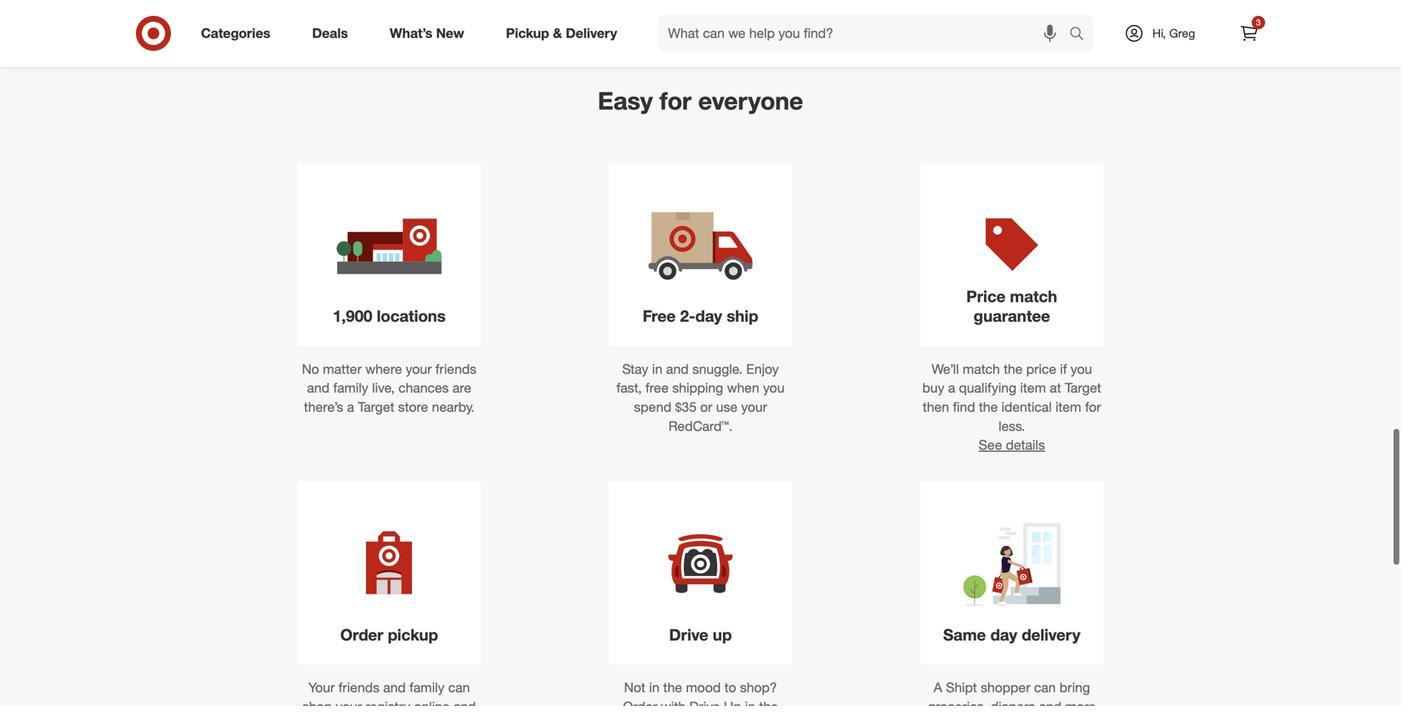 Task type: locate. For each thing, give the bounding box(es) containing it.
friends inside no matter where your friends and family live, chances are there's a target store nearby.
[[436, 361, 477, 377]]

details
[[1007, 437, 1046, 454]]

bring
[[1060, 680, 1091, 696]]

stay
[[623, 361, 649, 377]]

pickup & delivery
[[506, 25, 618, 41]]

0 horizontal spatial can
[[449, 680, 470, 696]]

order inside not in the mood to shop? order with drive up in th
[[623, 699, 658, 707]]

match up qualifying
[[963, 361, 1001, 377]]

1 horizontal spatial you
[[1071, 361, 1093, 377]]

target inside we'll match the price if you buy a qualifying item at target then find the identical item for less. see details
[[1066, 380, 1102, 397]]

friends up are
[[436, 361, 477, 377]]

in down 'shop?'
[[746, 699, 756, 707]]

or
[[701, 399, 713, 416]]

your up chances
[[406, 361, 432, 377]]

0 vertical spatial in
[[653, 361, 663, 377]]

and up registry
[[383, 680, 406, 696]]

easy for everyone
[[598, 86, 804, 116]]

drive left up
[[670, 626, 709, 645]]

0 vertical spatial order
[[340, 626, 384, 645]]

you
[[1071, 361, 1093, 377], [764, 380, 785, 397]]

a
[[949, 380, 956, 397], [347, 399, 354, 416]]

family up the online
[[410, 680, 445, 696]]

day right 'same'
[[991, 626, 1018, 645]]

pickup & delivery link
[[492, 15, 638, 52]]

1 vertical spatial friends
[[339, 680, 380, 696]]

drive
[[670, 626, 709, 645], [690, 699, 721, 707]]

0 horizontal spatial you
[[764, 380, 785, 397]]

1 vertical spatial in
[[650, 680, 660, 696]]

target
[[1066, 380, 1102, 397], [358, 399, 395, 416]]

your inside stay in and snuggle. enjoy fast, free shipping when you spend $35 or use your redcard™.
[[742, 399, 768, 416]]

2 horizontal spatial the
[[1004, 361, 1023, 377]]

target down live,
[[358, 399, 395, 416]]

match inside price match guarantee
[[1011, 287, 1058, 306]]

1 vertical spatial family
[[410, 680, 445, 696]]

target inside no matter where your friends and family live, chances are there's a target store nearby.
[[358, 399, 395, 416]]

1 vertical spatial you
[[764, 380, 785, 397]]

not in the mood to shop? order with drive up in th
[[609, 680, 793, 707]]

free
[[643, 307, 676, 326]]

can up the online
[[449, 680, 470, 696]]

for right the identical
[[1086, 399, 1102, 416]]

can left the bring on the right
[[1035, 680, 1057, 696]]

your down when at the bottom right
[[742, 399, 768, 416]]

0 vertical spatial friends
[[436, 361, 477, 377]]

buy
[[923, 380, 945, 397]]

nearby.
[[432, 399, 475, 416]]

order
[[340, 626, 384, 645], [623, 699, 658, 707]]

1 vertical spatial target
[[358, 399, 395, 416]]

1 horizontal spatial item
[[1056, 399, 1082, 416]]

the inside not in the mood to shop? order with drive up in th
[[664, 680, 683, 696]]

1 vertical spatial your
[[742, 399, 768, 416]]

diapers
[[991, 699, 1036, 707]]

1 vertical spatial drive
[[690, 699, 721, 707]]

a
[[934, 680, 943, 696]]

find
[[954, 399, 976, 416]]

same day delivery
[[944, 626, 1081, 645]]

0 horizontal spatial your
[[336, 699, 362, 707]]

3 link
[[1232, 15, 1268, 52]]

in
[[653, 361, 663, 377], [650, 680, 660, 696], [746, 699, 756, 707]]

1 horizontal spatial your
[[406, 361, 432, 377]]

and down the bring on the right
[[1040, 699, 1062, 707]]

target down if
[[1066, 380, 1102, 397]]

1 horizontal spatial a
[[949, 380, 956, 397]]

price
[[967, 287, 1006, 306]]

to
[[725, 680, 737, 696]]

the
[[1004, 361, 1023, 377], [980, 399, 998, 416], [664, 680, 683, 696]]

item up the identical
[[1021, 380, 1047, 397]]

0 vertical spatial a
[[949, 380, 956, 397]]

0 vertical spatial the
[[1004, 361, 1023, 377]]

in inside stay in and snuggle. enjoy fast, free shipping when you spend $35 or use your redcard™.
[[653, 361, 663, 377]]

0 vertical spatial day
[[696, 307, 723, 326]]

match for guarantee
[[1011, 287, 1058, 306]]

0 vertical spatial family
[[333, 380, 369, 397]]

shipt
[[947, 680, 978, 696]]

you right if
[[1071, 361, 1093, 377]]

1 vertical spatial for
[[1086, 399, 1102, 416]]

day left ship
[[696, 307, 723, 326]]

family down matter
[[333, 380, 369, 397]]

deals
[[312, 25, 348, 41]]

and up there's on the left bottom
[[307, 380, 330, 397]]

a inside we'll match the price if you buy a qualifying item at target then find the identical item for less. see details
[[949, 380, 956, 397]]

stay in and snuggle. enjoy fast, free shipping when you spend $35 or use your redcard™.
[[617, 361, 785, 435]]

delivery
[[566, 25, 618, 41]]

0 horizontal spatial a
[[347, 399, 354, 416]]

1 horizontal spatial target
[[1066, 380, 1102, 397]]

1 horizontal spatial match
[[1011, 287, 1058, 306]]

your right shop
[[336, 699, 362, 707]]

2 vertical spatial your
[[336, 699, 362, 707]]

item down at
[[1056, 399, 1082, 416]]

order down 'not'
[[623, 699, 658, 707]]

0 horizontal spatial friends
[[339, 680, 380, 696]]

pickup
[[506, 25, 550, 41]]

categories link
[[187, 15, 291, 52]]

0 horizontal spatial the
[[664, 680, 683, 696]]

categories
[[201, 25, 271, 41]]

and
[[667, 361, 689, 377], [307, 380, 330, 397], [383, 680, 406, 696], [1040, 699, 1062, 707]]

in right 'not'
[[650, 680, 660, 696]]

0 vertical spatial for
[[660, 86, 692, 116]]

2 horizontal spatial your
[[742, 399, 768, 416]]

for right easy
[[660, 86, 692, 116]]

2 can from the left
[[1035, 680, 1057, 696]]

1 horizontal spatial for
[[1086, 399, 1102, 416]]

there's
[[304, 399, 344, 416]]

match inside we'll match the price if you buy a qualifying item at target then find the identical item for less. see details
[[963, 361, 1001, 377]]

0 horizontal spatial target
[[358, 399, 395, 416]]

drive down mood
[[690, 699, 721, 707]]

0 vertical spatial you
[[1071, 361, 1093, 377]]

mood
[[686, 680, 721, 696]]

0 horizontal spatial match
[[963, 361, 1001, 377]]

a right there's on the left bottom
[[347, 399, 354, 416]]

0 horizontal spatial day
[[696, 307, 723, 326]]

1 vertical spatial match
[[963, 361, 1001, 377]]

1 horizontal spatial order
[[623, 699, 658, 707]]

live,
[[372, 380, 395, 397]]

search
[[1062, 27, 1102, 43]]

you inside stay in and snuggle. enjoy fast, free shipping when you spend $35 or use your redcard™.
[[764, 380, 785, 397]]

you inside we'll match the price if you buy a qualifying item at target then find the identical item for less. see details
[[1071, 361, 1093, 377]]

1 vertical spatial the
[[980, 399, 998, 416]]

a right buy
[[949, 380, 956, 397]]

what's
[[390, 25, 433, 41]]

0 horizontal spatial family
[[333, 380, 369, 397]]

item
[[1021, 380, 1047, 397], [1056, 399, 1082, 416]]

1,900
[[333, 307, 373, 326]]

friends
[[436, 361, 477, 377], [339, 680, 380, 696]]

2 vertical spatial in
[[746, 699, 756, 707]]

you down enjoy
[[764, 380, 785, 397]]

2 vertical spatial the
[[664, 680, 683, 696]]

1 can from the left
[[449, 680, 470, 696]]

store
[[398, 399, 429, 416]]

1 vertical spatial day
[[991, 626, 1018, 645]]

3
[[1257, 17, 1262, 28]]

easy
[[598, 86, 653, 116]]

0 vertical spatial item
[[1021, 380, 1047, 397]]

delivery
[[1022, 626, 1081, 645]]

no
[[302, 361, 319, 377]]

search button
[[1062, 15, 1102, 55]]

0 vertical spatial target
[[1066, 380, 1102, 397]]

1 horizontal spatial can
[[1035, 680, 1057, 696]]

1 vertical spatial a
[[347, 399, 354, 416]]

and inside your friends and family can shop your registry online an
[[383, 680, 406, 696]]

for
[[660, 86, 692, 116], [1086, 399, 1102, 416]]

1 vertical spatial order
[[623, 699, 658, 707]]

1 horizontal spatial friends
[[436, 361, 477, 377]]

friends up registry
[[339, 680, 380, 696]]

new
[[436, 25, 465, 41]]

day
[[696, 307, 723, 326], [991, 626, 1018, 645]]

at
[[1050, 380, 1062, 397]]

the left price
[[1004, 361, 1023, 377]]

in up free
[[653, 361, 663, 377]]

$35
[[676, 399, 697, 416]]

match
[[1011, 287, 1058, 306], [963, 361, 1001, 377]]

0 vertical spatial your
[[406, 361, 432, 377]]

free 2-day ship
[[643, 307, 759, 326]]

can
[[449, 680, 470, 696], [1035, 680, 1057, 696]]

the down qualifying
[[980, 399, 998, 416]]

and up free
[[667, 361, 689, 377]]

hi, greg
[[1153, 26, 1196, 40]]

order left pickup
[[340, 626, 384, 645]]

can inside a shipt shopper can bring groceries, diapers and mor
[[1035, 680, 1057, 696]]

identical
[[1002, 399, 1052, 416]]

match up guarantee
[[1011, 287, 1058, 306]]

less.
[[999, 418, 1026, 435]]

1 horizontal spatial family
[[410, 680, 445, 696]]

your
[[406, 361, 432, 377], [742, 399, 768, 416], [336, 699, 362, 707]]

0 vertical spatial match
[[1011, 287, 1058, 306]]

the up with
[[664, 680, 683, 696]]



Task type: vqa. For each thing, say whether or not it's contained in the screenshot.
know in the bottom left of the page
no



Task type: describe. For each thing, give the bounding box(es) containing it.
price match guarantee
[[967, 287, 1058, 326]]

family inside no matter where your friends and family live, chances are there's a target store nearby.
[[333, 380, 369, 397]]

shopper
[[981, 680, 1031, 696]]

we'll
[[932, 361, 960, 377]]

family inside your friends and family can shop your registry online an
[[410, 680, 445, 696]]

not
[[624, 680, 646, 696]]

and inside stay in and snuggle. enjoy fast, free shipping when you spend $35 or use your redcard™.
[[667, 361, 689, 377]]

shop?
[[740, 680, 778, 696]]

are
[[453, 380, 472, 397]]

no matter where your friends and family live, chances are there's a target store nearby.
[[302, 361, 477, 416]]

1 vertical spatial item
[[1056, 399, 1082, 416]]

then
[[923, 399, 950, 416]]

drive inside not in the mood to shop? order with drive up in th
[[690, 699, 721, 707]]

use
[[717, 399, 738, 416]]

pickup
[[388, 626, 438, 645]]

and inside no matter where your friends and family live, chances are there's a target store nearby.
[[307, 380, 330, 397]]

your friends and family can shop your registry online an
[[303, 680, 476, 707]]

free
[[646, 380, 669, 397]]

locations
[[377, 307, 446, 326]]

a inside no matter where your friends and family live, chances are there's a target store nearby.
[[347, 399, 354, 416]]

enjoy
[[747, 361, 779, 377]]

and inside a shipt shopper can bring groceries, diapers and mor
[[1040, 699, 1062, 707]]

spend
[[634, 399, 672, 416]]

fast,
[[617, 380, 642, 397]]

&
[[553, 25, 562, 41]]

shop
[[303, 699, 332, 707]]

with
[[661, 699, 686, 707]]

the for we'll match the price if you buy a qualifying item at target then find the identical item for less. see details
[[1004, 361, 1023, 377]]

deals link
[[298, 15, 369, 52]]

0 horizontal spatial for
[[660, 86, 692, 116]]

redcard™.
[[669, 418, 733, 435]]

for inside we'll match the price if you buy a qualifying item at target then find the identical item for less. see details
[[1086, 399, 1102, 416]]

0 horizontal spatial order
[[340, 626, 384, 645]]

where
[[366, 361, 402, 377]]

we'll match the price if you buy a qualifying item at target then find the identical item for less. see details
[[923, 361, 1102, 454]]

2-
[[681, 307, 696, 326]]

snuggle.
[[693, 361, 743, 377]]

greg
[[1170, 26, 1196, 40]]

in for drive
[[650, 680, 660, 696]]

guarantee
[[974, 307, 1051, 326]]

shipping
[[673, 380, 724, 397]]

hi,
[[1153, 26, 1167, 40]]

a shipt shopper can bring groceries, diapers and mor
[[923, 680, 1102, 707]]

1 horizontal spatial the
[[980, 399, 998, 416]]

see details link
[[979, 437, 1046, 454]]

the for not in the mood to shop? order with drive up in th
[[664, 680, 683, 696]]

1 horizontal spatial day
[[991, 626, 1018, 645]]

chances
[[399, 380, 449, 397]]

your inside no matter where your friends and family live, chances are there's a target store nearby.
[[406, 361, 432, 377]]

what's new link
[[376, 15, 485, 52]]

0 horizontal spatial item
[[1021, 380, 1047, 397]]

in for free
[[653, 361, 663, 377]]

when
[[727, 380, 760, 397]]

can inside your friends and family can shop your registry online an
[[449, 680, 470, 696]]

up
[[713, 626, 732, 645]]

your
[[309, 680, 335, 696]]

see
[[979, 437, 1003, 454]]

up
[[724, 699, 742, 707]]

if
[[1061, 361, 1068, 377]]

everyone
[[699, 86, 804, 116]]

What can we help you find? suggestions appear below search field
[[658, 15, 1074, 52]]

price
[[1027, 361, 1057, 377]]

same
[[944, 626, 987, 645]]

order pickup
[[340, 626, 438, 645]]

drive up
[[670, 626, 732, 645]]

online
[[414, 699, 450, 707]]

qualifying
[[960, 380, 1017, 397]]

your inside your friends and family can shop your registry online an
[[336, 699, 362, 707]]

match for the
[[963, 361, 1001, 377]]

0 vertical spatial drive
[[670, 626, 709, 645]]

matter
[[323, 361, 362, 377]]

friends inside your friends and family can shop your registry online an
[[339, 680, 380, 696]]

registry
[[366, 699, 411, 707]]

what's new
[[390, 25, 465, 41]]

ship
[[727, 307, 759, 326]]

groceries,
[[928, 699, 988, 707]]

1,900 locations
[[333, 307, 446, 326]]



